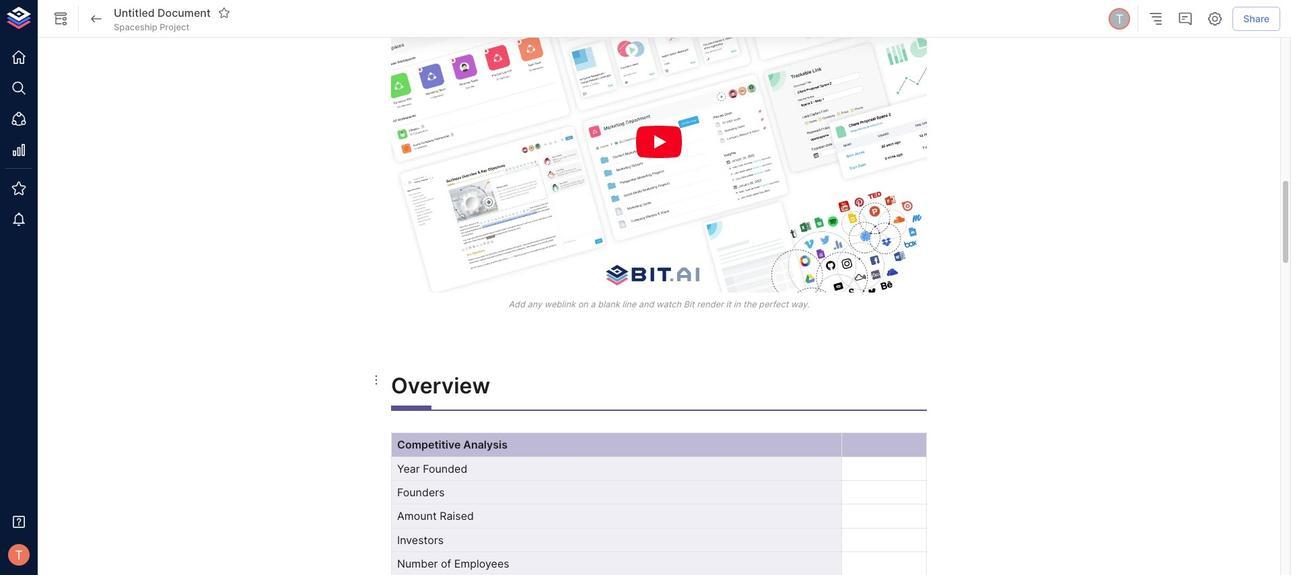 Task type: locate. For each thing, give the bounding box(es) containing it.
year founded
[[397, 462, 468, 476]]

weblink
[[545, 300, 576, 310]]

investors
[[397, 534, 444, 547]]

untitled
[[114, 6, 155, 19]]

bit
[[684, 300, 695, 310]]

competitive
[[397, 439, 461, 452]]

1 horizontal spatial t
[[1116, 11, 1124, 26]]

on
[[578, 300, 588, 310]]

t for the top t button
[[1116, 11, 1124, 26]]

1 vertical spatial t
[[15, 548, 23, 563]]

t button
[[1107, 6, 1133, 32], [4, 541, 34, 570]]

perfect
[[759, 300, 789, 310]]

year
[[397, 462, 420, 476]]

share button
[[1233, 7, 1281, 31]]

and
[[639, 300, 654, 310]]

a
[[591, 300, 596, 310]]

it
[[726, 300, 732, 310]]

number
[[397, 558, 438, 571]]

0 vertical spatial t button
[[1107, 6, 1133, 32]]

0 vertical spatial t
[[1116, 11, 1124, 26]]

spaceship project link
[[114, 21, 189, 33]]

competitive analysis
[[397, 439, 508, 452]]

comments image
[[1178, 11, 1194, 27]]

table of contents image
[[1148, 11, 1165, 27]]

document
[[158, 6, 211, 19]]

project
[[160, 21, 189, 32]]

t
[[1116, 11, 1124, 26], [15, 548, 23, 563]]

go back image
[[88, 11, 104, 27]]

1 vertical spatial t button
[[4, 541, 34, 570]]

founders
[[397, 486, 445, 500]]

1 horizontal spatial t button
[[1107, 6, 1133, 32]]

untitled document
[[114, 6, 211, 19]]

spaceship project
[[114, 21, 189, 32]]

render
[[697, 300, 724, 310]]

0 horizontal spatial t
[[15, 548, 23, 563]]



Task type: describe. For each thing, give the bounding box(es) containing it.
analysis
[[464, 439, 508, 452]]

blank
[[598, 300, 620, 310]]

the
[[743, 300, 757, 310]]

raised
[[440, 510, 474, 524]]

overview
[[391, 373, 490, 399]]

add any weblink on a blank line and watch bit render it in the perfect way.
[[509, 300, 810, 310]]

0 horizontal spatial t button
[[4, 541, 34, 570]]

number of employees
[[397, 558, 510, 571]]

settings image
[[1208, 11, 1224, 27]]

show wiki image
[[53, 11, 69, 27]]

way.
[[791, 300, 810, 310]]

any
[[528, 300, 542, 310]]

t for t button to the left
[[15, 548, 23, 563]]

employees
[[454, 558, 510, 571]]

add
[[509, 300, 525, 310]]

spaceship
[[114, 21, 158, 32]]

amount
[[397, 510, 437, 524]]

share
[[1244, 13, 1270, 24]]

line
[[622, 300, 637, 310]]

favorite image
[[218, 7, 230, 19]]

in
[[734, 300, 741, 310]]

amount raised
[[397, 510, 474, 524]]

watch
[[657, 300, 682, 310]]

founded
[[423, 462, 468, 476]]

of
[[441, 558, 451, 571]]



